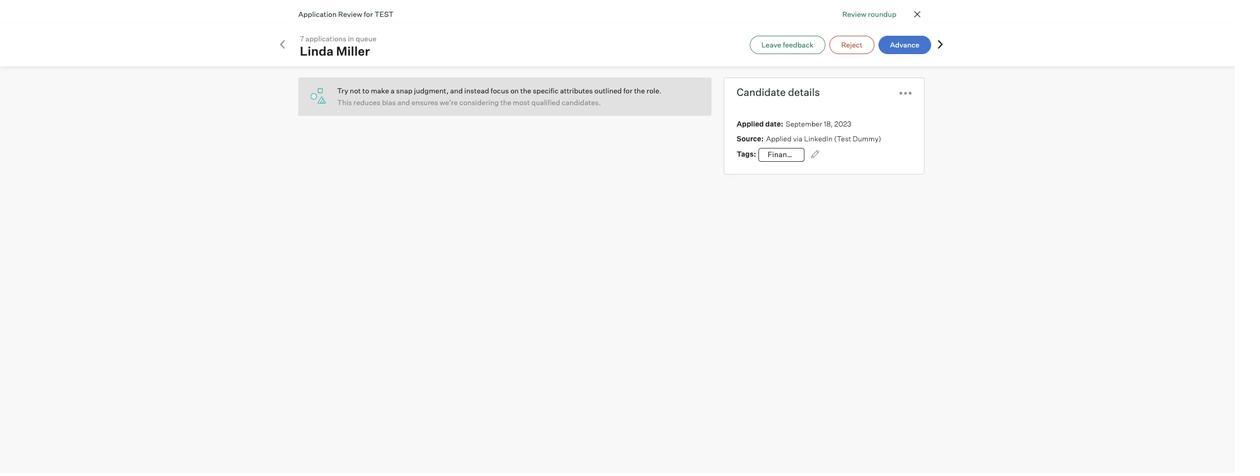 Task type: describe. For each thing, give the bounding box(es) containing it.
source:
[[737, 134, 764, 143]]

test
[[375, 10, 394, 19]]

1 horizontal spatial the
[[521, 86, 531, 95]]

applied date: september 18, 2023
[[737, 120, 852, 128]]

linda
[[300, 43, 334, 59]]

reject button
[[830, 36, 875, 54]]

specific
[[533, 86, 559, 95]]

next element
[[936, 39, 946, 50]]

2 review from the left
[[338, 10, 362, 19]]

7 applications in queue linda miller
[[300, 34, 377, 59]]

attributes
[[560, 86, 593, 95]]

reduces
[[354, 98, 381, 107]]

dummy)
[[853, 134, 882, 143]]

1 horizontal spatial and
[[450, 86, 463, 95]]

outlined
[[595, 86, 622, 95]]

candidates.
[[562, 98, 601, 107]]

try
[[337, 86, 348, 95]]

1 review from the left
[[843, 10, 867, 18]]

for inside the try not to make a snap judgment, and instead focus on the specific attributes outlined for the role. this reduces bias and ensures we're considering the most qualified candidates.
[[624, 86, 633, 95]]

try not to make a snap judgment, and instead focus on the specific attributes outlined for the role. this reduces bias and ensures we're considering the most qualified candidates.
[[337, 86, 662, 107]]

in
[[348, 34, 354, 43]]

focus
[[491, 86, 509, 95]]

this
[[337, 98, 352, 107]]

2 horizontal spatial the
[[634, 86, 645, 95]]

application review for test
[[298, 10, 394, 19]]

date:
[[766, 120, 784, 128]]

next image
[[936, 39, 946, 49]]

7
[[300, 34, 304, 43]]

a
[[391, 86, 395, 95]]

0 horizontal spatial and
[[398, 98, 410, 107]]

make
[[371, 86, 389, 95]]

september
[[786, 120, 823, 128]]

leave feedback button
[[750, 36, 826, 54]]

role.
[[647, 86, 662, 95]]

via
[[793, 134, 803, 143]]

roundup
[[868, 10, 897, 18]]

candidate actions element
[[900, 83, 912, 101]]



Task type: locate. For each thing, give the bounding box(es) containing it.
0 horizontal spatial applied
[[737, 120, 764, 128]]

and down snap
[[398, 98, 410, 107]]

applications
[[306, 34, 347, 43]]

18,
[[824, 120, 833, 128]]

previous element
[[277, 39, 288, 50]]

review roundup
[[843, 10, 897, 18]]

advance button
[[879, 36, 932, 54]]

1 vertical spatial applied
[[766, 134, 792, 143]]

miller
[[336, 43, 370, 59]]

ensures
[[412, 98, 438, 107]]

on
[[511, 86, 519, 95]]

candidate details
[[737, 86, 820, 99]]

0 vertical spatial and
[[450, 86, 463, 95]]

tags:
[[737, 150, 756, 158]]

applied up source:
[[737, 120, 764, 128]]

linkedin
[[804, 134, 833, 143]]

most
[[513, 98, 530, 107]]

1 horizontal spatial review
[[843, 10, 867, 18]]

for
[[364, 10, 373, 19], [624, 86, 633, 95]]

review
[[843, 10, 867, 18], [338, 10, 362, 19]]

and
[[450, 86, 463, 95], [398, 98, 410, 107]]

candidate actions image
[[900, 92, 912, 95]]

source: applied via linkedin (test dummy)
[[737, 134, 882, 143]]

(test
[[834, 134, 851, 143]]

the down the focus
[[501, 98, 512, 107]]

0 horizontal spatial the
[[501, 98, 512, 107]]

to
[[363, 86, 369, 95]]

for right outlined
[[624, 86, 633, 95]]

feedback
[[783, 40, 814, 49]]

leave feedback
[[762, 40, 814, 49]]

add a candidate tag image
[[811, 150, 820, 158]]

the right on
[[521, 86, 531, 95]]

we're
[[440, 98, 458, 107]]

queue
[[356, 34, 377, 43]]

0 vertical spatial for
[[364, 10, 373, 19]]

the
[[521, 86, 531, 95], [634, 86, 645, 95], [501, 98, 512, 107]]

review left roundup
[[843, 10, 867, 18]]

1 horizontal spatial for
[[624, 86, 633, 95]]

1 vertical spatial for
[[624, 86, 633, 95]]

snap
[[396, 86, 413, 95]]

reject
[[842, 40, 863, 49]]

application
[[298, 10, 337, 19]]

applied
[[737, 120, 764, 128], [766, 134, 792, 143]]

review roundup link
[[843, 9, 897, 19]]

instead
[[464, 86, 489, 95]]

linda miller link
[[300, 43, 381, 59]]

candidate
[[737, 86, 786, 99]]

details
[[788, 86, 820, 99]]

1 vertical spatial and
[[398, 98, 410, 107]]

qualified
[[532, 98, 560, 107]]

leave
[[762, 40, 782, 49]]

0 horizontal spatial for
[[364, 10, 373, 19]]

close image
[[912, 8, 924, 20]]

and up we're
[[450, 86, 463, 95]]

not
[[350, 86, 361, 95]]

advance
[[890, 40, 920, 49]]

0 horizontal spatial review
[[338, 10, 362, 19]]

1 horizontal spatial applied
[[766, 134, 792, 143]]

considering
[[460, 98, 499, 107]]

2023
[[835, 120, 852, 128]]

bias
[[382, 98, 396, 107]]

review up in at the top
[[338, 10, 362, 19]]

judgment,
[[414, 86, 449, 95]]

applied down date:
[[766, 134, 792, 143]]

0 vertical spatial applied
[[737, 120, 764, 128]]

the left the role.
[[634, 86, 645, 95]]

for left test in the top left of the page
[[364, 10, 373, 19]]



Task type: vqa. For each thing, say whether or not it's contained in the screenshot.
Application
yes



